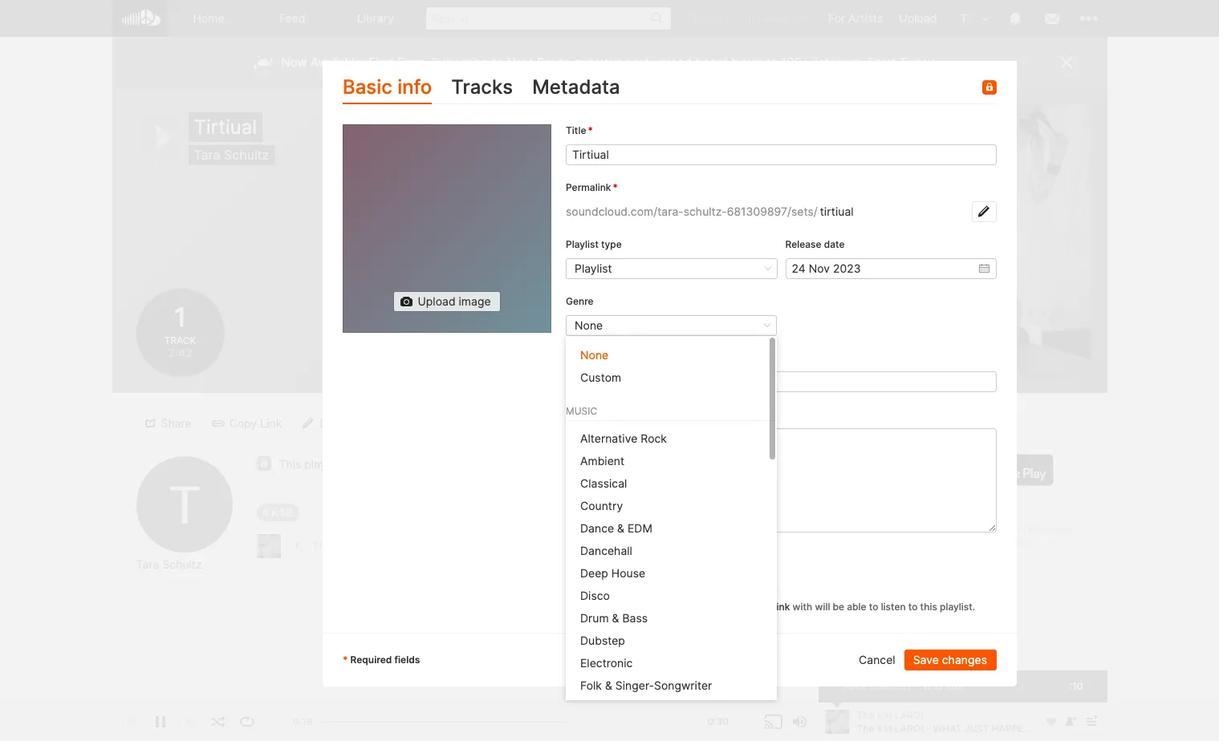 Task type: locate. For each thing, give the bounding box(es) containing it.
none up custom
[[580, 348, 609, 362]]

r&b
[[580, 375, 602, 389], [272, 506, 293, 519]]

2 you from the left
[[687, 601, 704, 613]]

none
[[575, 318, 603, 332], [580, 348, 609, 362]]

kid left laroi
[[427, 539, 445, 553]]

dance & edm link
[[566, 518, 777, 540]]

privacy
[[877, 524, 911, 536]]

playlist left type
[[566, 238, 599, 250]]

0 vertical spatial 1
[[172, 302, 189, 333]]

available:
[[310, 55, 365, 70]]

save changes button
[[904, 650, 997, 671]]

1 horizontal spatial pro
[[794, 11, 812, 25]]

1 vertical spatial schultz
[[162, 558, 202, 571]]

cookie
[[922, 524, 954, 536], [994, 524, 1026, 536]]

&
[[617, 522, 624, 535], [612, 612, 619, 625], [605, 679, 612, 693]]

edm
[[628, 522, 652, 535]]

Search search field
[[426, 7, 671, 30]]

tirtiual element
[[818, 104, 1091, 377], [343, 125, 551, 333]]

& right only
[[612, 612, 619, 625]]

try for try next pro
[[746, 11, 763, 25]]

the right 'laroi.'
[[404, 539, 424, 553]]

tirtiual
[[194, 116, 257, 139]]

cancel
[[859, 653, 895, 667]]

up
[[748, 55, 763, 70]]

songwriter
[[654, 679, 712, 693]]

schultz-
[[684, 205, 727, 218]]

kid left 'laroi.'
[[335, 539, 353, 553]]

playlist button
[[566, 258, 777, 279]]

to right up
[[766, 55, 778, 70]]

folk
[[580, 679, 602, 693]]

0 vertical spatial r&b
[[580, 375, 602, 389]]

playlist right delete
[[533, 416, 570, 430]]

upload image button
[[394, 292, 500, 313]]

pro left for
[[794, 11, 812, 25]]

0 horizontal spatial you
[[614, 601, 631, 613]]

1 vertical spatial tara schultz link
[[136, 558, 202, 572]]

and
[[633, 601, 651, 613]]

0 horizontal spatial schultz
[[162, 558, 202, 571]]

cookie left policy
[[922, 524, 954, 536]]

2 the from the left
[[404, 539, 424, 553]]

tara schultz's avatar element up tara schultz
[[136, 457, 232, 553]]

library
[[357, 11, 394, 25]]

1 horizontal spatial upload
[[899, 11, 937, 25]]

a
[[735, 601, 740, 613]]

playlist for playlist type
[[566, 238, 599, 250]]

house
[[611, 567, 645, 580]]

electronic
[[580, 657, 633, 670]]

playlist inside "button"
[[533, 416, 570, 430]]

2 kid from the left
[[427, 539, 445, 553]]

0 vertical spatial tara
[[194, 147, 220, 163]]

-
[[484, 539, 489, 553]]

today
[[900, 55, 935, 70]]

deep house link
[[566, 563, 777, 585]]

by
[[731, 55, 745, 70]]

with
[[793, 601, 812, 613]]

drum
[[580, 612, 609, 625]]

r&b down additional
[[580, 375, 602, 389]]

1 horizontal spatial cookie
[[994, 524, 1026, 536]]

people
[[653, 601, 685, 613]]

this playlist is private.
[[279, 457, 396, 471]]

1 cookie from the left
[[922, 524, 954, 536]]

tara schultz's avatar element
[[953, 8, 974, 29], [136, 457, 232, 553]]

image
[[459, 295, 491, 309]]

country link
[[566, 495, 777, 518]]

0 horizontal spatial tara
[[136, 558, 159, 571]]

1 vertical spatial playlist
[[304, 457, 342, 471]]

pro left the get
[[537, 55, 556, 70]]

0 vertical spatial playlist
[[566, 238, 599, 250]]

next up the '100+'
[[766, 11, 791, 25]]

now
[[281, 55, 307, 70]]

1
[[172, 302, 189, 333], [293, 539, 300, 553]]

the kid laroi - what just happened
[[404, 539, 620, 553]]

1 horizontal spatial tara
[[194, 147, 220, 163]]

the for the kid laroi - what just happened
[[404, 539, 424, 553]]

1 you from the left
[[614, 601, 631, 613]]

none button
[[566, 315, 777, 336]]

0 horizontal spatial playlist
[[304, 457, 342, 471]]

save
[[913, 653, 939, 667]]

2 try from the left
[[746, 11, 763, 25]]

try inside try go+ link
[[687, 11, 704, 25]]

secret
[[743, 601, 772, 613]]

tara schultz's avatar element right upload link
[[953, 8, 974, 29]]

& left edm
[[617, 522, 624, 535]]

2 cookie from the left
[[994, 524, 1026, 536]]

Permalink text field
[[818, 201, 972, 222]]

try for try go+
[[687, 11, 704, 25]]

1 the from the left
[[312, 539, 332, 553]]

0 vertical spatial &
[[617, 522, 624, 535]]

1 horizontal spatial tirtiual element
[[818, 104, 1091, 377]]

dubstep link
[[566, 630, 777, 653]]

copy link button
[[205, 413, 292, 434]]

the kid laroi - what just happened element
[[256, 535, 281, 559]]

1 horizontal spatial try
[[746, 11, 763, 25]]

none inside none 'link'
[[580, 348, 609, 362]]

metadata link
[[532, 72, 620, 105]]

share button
[[137, 413, 201, 434]]

1 vertical spatial pro
[[537, 55, 556, 70]]

upload
[[653, 55, 692, 70]]

genre
[[566, 295, 594, 307]]

the left 'laroi.'
[[312, 539, 332, 553]]

0 horizontal spatial the
[[312, 539, 332, 553]]

0 horizontal spatial r&b
[[272, 506, 293, 519]]

Description text field
[[566, 429, 997, 533]]

go+
[[707, 11, 730, 25]]

edit button
[[296, 413, 350, 434]]

upload left image on the top
[[418, 295, 456, 309]]

0 horizontal spatial upload
[[418, 295, 456, 309]]

try right go+
[[746, 11, 763, 25]]

1 up track
[[172, 302, 189, 333]]

none down genre
[[575, 318, 603, 332]]

schultz
[[224, 147, 269, 163], [162, 558, 202, 571]]

heard
[[695, 55, 728, 70]]

1 horizontal spatial schultz
[[224, 147, 269, 163]]

release date
[[785, 238, 845, 250]]

1 vertical spatial upload
[[418, 295, 456, 309]]

fans.
[[397, 55, 428, 70]]

you left share
[[687, 601, 704, 613]]

0 horizontal spatial next
[[507, 55, 534, 70]]

playlist for playlist
[[575, 261, 612, 275]]

0 horizontal spatial try
[[687, 11, 704, 25]]

1 vertical spatial playlist
[[575, 261, 612, 275]]

Release date text field
[[785, 258, 997, 279]]

upload inside button
[[418, 295, 456, 309]]

Title text field
[[566, 145, 997, 165]]

1 horizontal spatial the
[[404, 539, 424, 553]]

1 vertical spatial &
[[612, 612, 619, 625]]

1 track 2:42
[[164, 302, 196, 360]]

now available: first fans. subscribe to next pro to get your next upload heard by up to 100+ listeners. start today
[[281, 55, 935, 70]]

private
[[590, 585, 623, 597]]

date
[[824, 238, 845, 250]]

start
[[868, 55, 896, 70]]

cookie for cookie manager charts
[[994, 524, 1026, 536]]

None search field
[[418, 0, 679, 36]]

delete playlist
[[496, 416, 570, 430]]

r&b link
[[256, 504, 300, 522]]

r&b up the kid laroi - what just happened element
[[272, 506, 293, 519]]

you left and
[[614, 601, 631, 613]]

1 vertical spatial r&b
[[272, 506, 293, 519]]

just
[[528, 539, 557, 553]]

upload image
[[418, 295, 491, 309]]

0 vertical spatial none
[[575, 318, 603, 332]]

0 vertical spatial tara schultz's avatar element
[[953, 8, 974, 29]]

to
[[492, 55, 503, 70], [559, 55, 571, 70], [766, 55, 778, 70], [869, 601, 878, 613], [908, 601, 918, 613]]

& right folk
[[605, 679, 612, 693]]

0 vertical spatial next
[[766, 11, 791, 25]]

for artists
[[828, 11, 883, 25]]

listen
[[881, 601, 906, 613]]

none inside none popup button
[[575, 318, 603, 332]]

ambient
[[580, 454, 624, 468]]

0 vertical spatial upload
[[899, 11, 937, 25]]

listeners.
[[813, 55, 865, 70]]

track
[[164, 334, 196, 346]]

1 horizontal spatial 1
[[293, 539, 300, 553]]

playlist down the playlist type on the top of the page
[[575, 261, 612, 275]]

Additional tags text field
[[608, 374, 663, 390]]

try inside "try next pro" link
[[746, 11, 763, 25]]

0 vertical spatial schultz
[[224, 147, 269, 163]]

try
[[687, 11, 704, 25], [746, 11, 763, 25]]

1 horizontal spatial playlist
[[533, 416, 570, 430]]

1 vertical spatial 1
[[293, 539, 300, 553]]

try left go+
[[687, 11, 704, 25]]

0 vertical spatial playlist
[[533, 416, 570, 430]]

0 horizontal spatial cookie
[[922, 524, 954, 536]]

next up the tracks
[[507, 55, 534, 70]]

1 vertical spatial next
[[507, 55, 534, 70]]

1 try from the left
[[687, 11, 704, 25]]

1 right the kid laroi - what just happened element
[[293, 539, 300, 553]]

cookie up charts
[[994, 524, 1026, 536]]

1 horizontal spatial next
[[766, 11, 791, 25]]

tara schultz
[[136, 558, 202, 571]]

upload up today
[[899, 11, 937, 25]]

playlist inside popup button
[[575, 261, 612, 275]]

legal
[[842, 524, 867, 536]]

0 horizontal spatial tara schultz's avatar element
[[136, 457, 232, 553]]

2 vertical spatial &
[[605, 679, 612, 693]]

1 horizontal spatial you
[[687, 601, 704, 613]]

playlist left is
[[304, 457, 342, 471]]

1 inside 1 track 2:42
[[172, 302, 189, 333]]

go
[[842, 422, 857, 436]]

1 kid from the left
[[335, 539, 353, 553]]

release
[[785, 238, 822, 250]]

1 horizontal spatial tara schultz's avatar element
[[953, 8, 974, 29]]

home
[[193, 11, 224, 25]]

0 horizontal spatial 1
[[172, 302, 189, 333]]

secret link link
[[743, 601, 790, 613]]

1 vertical spatial none
[[580, 348, 609, 362]]

try go+ link
[[679, 0, 738, 36]]

1 horizontal spatial kid
[[427, 539, 445, 553]]

0 horizontal spatial kid
[[335, 539, 353, 553]]

cookie inside cookie manager charts
[[994, 524, 1026, 536]]

try go+
[[687, 11, 730, 25]]

1 vertical spatial tara
[[136, 558, 159, 571]]

privacy:
[[571, 545, 607, 557]]



Task type: describe. For each thing, give the bounding box(es) containing it.
& for folk
[[605, 679, 612, 693]]

tags
[[615, 352, 635, 364]]

delete playlist button
[[472, 413, 580, 434]]

cookie manager charts
[[994, 524, 1069, 550]]

& for drum
[[612, 612, 619, 625]]

get
[[574, 55, 593, 70]]

permalink
[[566, 182, 611, 194]]

home link
[[167, 0, 251, 37]]

feed
[[279, 11, 305, 25]]

to left 'this'
[[908, 601, 918, 613]]

& for dance
[[617, 522, 624, 535]]

cookie for cookie policy
[[922, 524, 954, 536]]

subscribe
[[432, 55, 489, 70]]

privacy link
[[877, 524, 911, 536]]

alternative rock
[[580, 432, 667, 446]]

share
[[161, 416, 192, 430]]

0 horizontal spatial pro
[[537, 55, 556, 70]]

info
[[397, 75, 432, 99]]

dancehall
[[580, 544, 632, 558]]

2:42
[[168, 346, 193, 360]]

soundcloud.com/tara-
[[566, 205, 684, 218]]

soundcloud.com/tara-schultz-681309897/sets/
[[566, 205, 818, 218]]

dance
[[580, 522, 614, 535]]

the for the kid laroi.
[[312, 539, 332, 553]]

cookie policy
[[922, 524, 984, 536]]

type
[[601, 238, 622, 250]]

custom link
[[566, 366, 777, 389]]

playlist.
[[940, 601, 975, 613]]

fields
[[394, 654, 420, 666]]

folk & singer-songwriter
[[580, 679, 712, 693]]

1 for 1 track 2:42
[[172, 302, 189, 333]]

playlist type
[[566, 238, 622, 250]]

upload for upload image
[[418, 295, 456, 309]]

policy
[[956, 524, 984, 536]]

rock
[[641, 432, 667, 446]]

country
[[580, 499, 623, 513]]

metadata
[[532, 75, 620, 99]]

the kid laroi - what just happened link
[[404, 539, 620, 553]]

feed link
[[251, 0, 334, 37]]

none link
[[566, 344, 777, 366]]

public
[[590, 564, 619, 576]]

cancel button
[[851, 650, 904, 671]]

copy
[[229, 416, 257, 430]]

disco link
[[566, 585, 777, 608]]

description
[[566, 409, 619, 421]]

what
[[492, 539, 525, 553]]

playlist for this
[[304, 457, 342, 471]]

kid for laroi.
[[335, 539, 353, 553]]

be
[[833, 601, 844, 613]]

the kid laroi.
[[312, 539, 392, 553]]

laroi
[[448, 539, 481, 553]]

0 vertical spatial pro
[[794, 11, 812, 25]]

this
[[279, 457, 301, 471]]

r&b inside r&b "link"
[[272, 506, 293, 519]]

dance & edm
[[580, 522, 652, 535]]

disco
[[580, 589, 610, 603]]

tara inside tirtiual tara schultz
[[194, 147, 220, 163]]

the kid laroi. link
[[312, 539, 392, 553]]

legal link
[[842, 524, 867, 536]]

artists
[[848, 11, 883, 25]]

alternative
[[580, 432, 638, 446]]

for
[[828, 11, 845, 25]]

changes
[[942, 653, 987, 667]]

*
[[343, 654, 348, 666]]

electronic link
[[566, 653, 777, 675]]

required
[[350, 654, 392, 666]]

custom
[[580, 370, 621, 384]]

to left the get
[[559, 55, 571, 70]]

upload for upload
[[899, 11, 937, 25]]

charts link
[[1002, 538, 1033, 550]]

1 for 1
[[293, 539, 300, 553]]

will
[[815, 601, 830, 613]]

schultz inside tirtiual tara schultz
[[224, 147, 269, 163]]

classical link
[[566, 473, 777, 495]]

basic info
[[343, 75, 432, 99]]

basic info link
[[343, 72, 432, 105]]

go mobile
[[842, 422, 896, 436]]

manager
[[1029, 524, 1069, 536]]

deep house
[[580, 567, 645, 580]]

to up the tracks
[[492, 55, 503, 70]]

edit
[[320, 416, 340, 430]]

1 vertical spatial tara schultz's avatar element
[[136, 457, 232, 553]]

alternative rock link
[[566, 428, 777, 450]]

for artists link
[[820, 0, 891, 36]]

1 horizontal spatial r&b
[[580, 375, 602, 389]]

681309897/sets/
[[727, 205, 818, 218]]

link
[[774, 601, 790, 613]]

to right able
[[869, 601, 878, 613]]

0 vertical spatial tara schultz link
[[194, 147, 269, 163]]

dubstep
[[580, 634, 625, 648]]

* required fields
[[343, 654, 420, 666]]

cookie policy link
[[922, 524, 984, 536]]

next
[[625, 55, 650, 70]]

music
[[566, 405, 597, 417]]

is
[[345, 457, 353, 471]]

tracks link
[[451, 72, 513, 105]]

0 horizontal spatial tirtiual element
[[343, 125, 551, 333]]

kid for laroi
[[427, 539, 445, 553]]

singer-
[[615, 679, 654, 693]]

playlist for delete
[[533, 416, 570, 430]]

cookie manager link
[[994, 524, 1069, 536]]

your
[[596, 55, 622, 70]]



Task type: vqa. For each thing, say whether or not it's contained in the screenshot.
Pop
no



